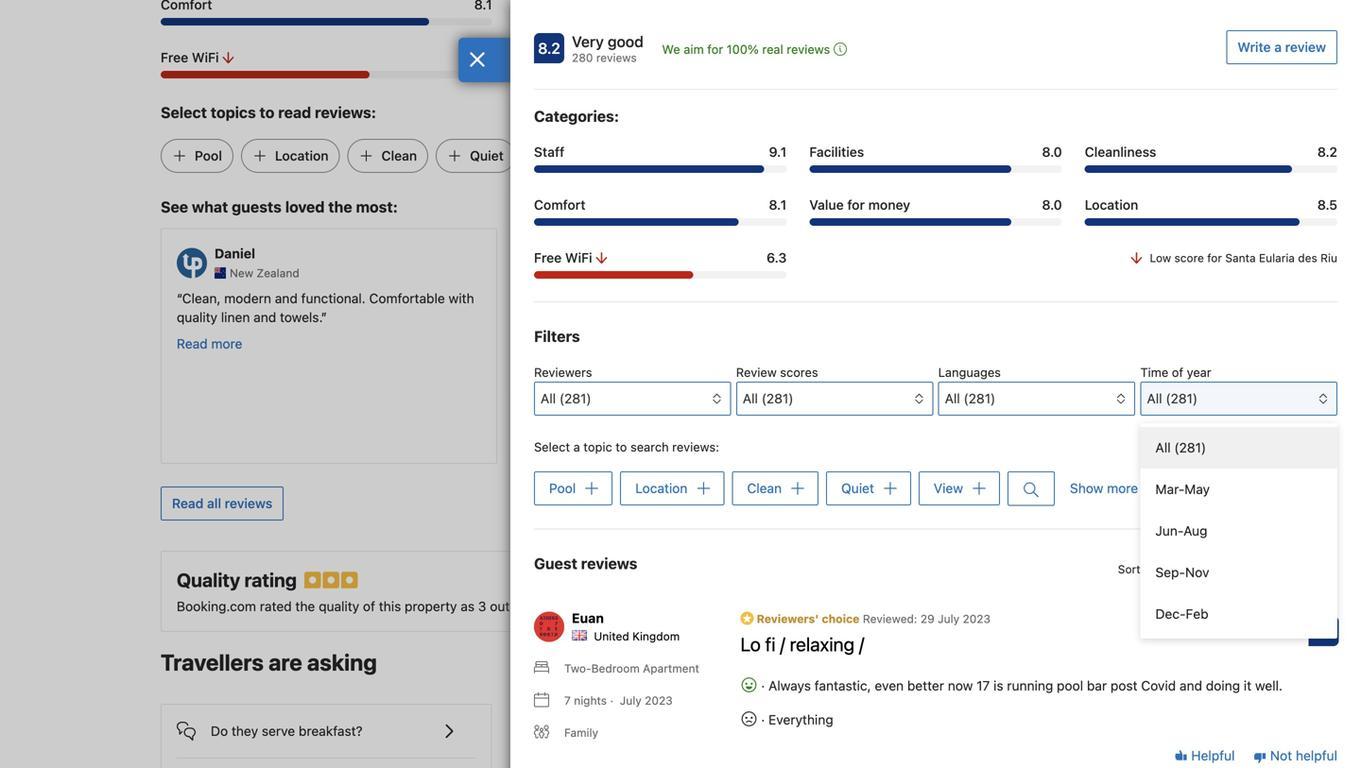 Task type: locate. For each thing, give the bounding box(es) containing it.
pool down topics
[[195, 148, 222, 164]]

value for money 8.0 meter
[[810, 218, 1063, 226]]

good down shops.
[[563, 329, 596, 344]]

1 horizontal spatial all (281) button
[[737, 382, 934, 416]]

select for select a topic to search reviews:
[[534, 440, 570, 454]]

value
[[810, 197, 844, 213]]

rated
[[260, 599, 292, 615]]

0 vertical spatial ·
[[762, 678, 765, 694]]

0 horizontal spatial of
[[363, 599, 376, 615]]

read for great location, walking distance to the beach and shops. nice view from the balcony, quiet area. good sized pool. good communication, instructions easy to follow.
[[529, 374, 560, 390]]

0 vertical spatial quality
[[177, 310, 218, 325]]

great,
[[1046, 329, 1082, 344]]

0 horizontal spatial more
[[211, 336, 243, 352]]

score
[[1175, 252, 1205, 265]]

and up area.
[[529, 310, 551, 325]]

say
[[1016, 367, 1037, 382]]

read more button for clean, modern and functional. comfortable with quality linen and towels.
[[177, 335, 243, 354]]

pool left bar
[[1058, 678, 1084, 694]]

location down cleanliness
[[1085, 197, 1139, 213]]

· right nights
[[610, 695, 614, 708]]

0 vertical spatial good
[[563, 329, 596, 344]]

more for clean, modern and functional. comfortable with quality linen and towels.
[[211, 336, 243, 352]]

scored 10 element
[[1309, 616, 1340, 647]]

services
[[865, 599, 916, 615]]

kingdom up walking
[[620, 267, 668, 280]]

select left "topic"
[[534, 440, 570, 454]]

(281) down time of year on the top
[[1167, 391, 1198, 407]]

all for reviewers
[[541, 391, 556, 407]]

1 horizontal spatial select
[[534, 440, 570, 454]]

" down functional. at top left
[[321, 310, 327, 325]]

1 vertical spatial 8.2
[[1318, 144, 1338, 160]]

1 horizontal spatial good
[[563, 329, 596, 344]]

all (281) for reviewers
[[541, 391, 592, 407]]

0 vertical spatial pool
[[195, 148, 222, 164]]

united kingdom down factors on the bottom of page
[[594, 630, 680, 643]]

reviews inside very good 280 reviews
[[597, 51, 637, 64]]

1 horizontal spatial clean
[[748, 481, 782, 497]]

1 horizontal spatial wifi
[[566, 250, 593, 266]]

new zealand image
[[215, 268, 226, 279]]

search
[[631, 440, 669, 454]]

read more down filters
[[529, 374, 594, 390]]

0 vertical spatial "
[[321, 310, 327, 325]]

2023 right 29 on the right of page
[[963, 613, 991, 626]]

2 horizontal spatial "
[[881, 291, 886, 306]]

0 vertical spatial free wifi
[[161, 50, 219, 65]]

1 horizontal spatial comfort 8.1 meter
[[534, 218, 787, 226]]

8.0
[[1043, 144, 1063, 160], [1043, 197, 1063, 213]]

home.
[[1058, 310, 1096, 325]]

read
[[278, 104, 311, 121]]

read down clean,
[[177, 336, 208, 352]]

with right comfortable
[[449, 291, 474, 306]]

read more button down filters
[[529, 373, 594, 392]]

reviews right real
[[787, 42, 831, 56]]

1 horizontal spatial 2023
[[963, 613, 991, 626]]

was
[[1158, 310, 1182, 325], [1019, 329, 1043, 344]]

united down aleksandra
[[582, 267, 617, 280]]

booking.com
[[177, 599, 256, 615]]

reviews right all
[[225, 496, 273, 512]]

do
[[211, 724, 228, 740]]

" up everything
[[881, 291, 886, 306]]

not helpful
[[1267, 749, 1338, 764]]

united kingdom inside this is a carousel with rotating slides. it displays featured reviews of the property. use next and previous buttons to navigate. region
[[582, 267, 668, 280]]

the up car
[[881, 367, 904, 382]]

0 vertical spatial comfort 8.1 meter
[[161, 18, 492, 25]]

free wifi up united kingdom image
[[534, 250, 593, 266]]

quality inside " clean, modern and functional. comfortable with quality linen and towels.
[[177, 310, 218, 325]]

1 vertical spatial you
[[1093, 367, 1115, 382]]

show more
[[1071, 481, 1139, 497]]

(281) for time of year
[[1167, 391, 1198, 407]]

0 vertical spatial it
[[914, 385, 922, 401]]

1 vertical spatial quiet
[[842, 481, 875, 497]]

aleksandra
[[567, 246, 640, 262]]

relaxing
[[790, 634, 855, 656]]

0 horizontal spatial pool
[[195, 148, 222, 164]]

of inside filter reviews region
[[1173, 366, 1184, 380]]

for right aim
[[708, 42, 724, 56]]

0 vertical spatial select
[[161, 104, 207, 121]]

nights
[[574, 695, 607, 708]]

1 horizontal spatial view
[[934, 481, 964, 497]]

good down area.
[[529, 348, 562, 363]]

filter reviews region
[[534, 325, 1338, 639]]

free wifi 6.3 meter up walking
[[534, 271, 787, 279]]

you right if
[[1093, 367, 1115, 382]]

" for towels.
[[321, 310, 327, 325]]

all up the mar-
[[1156, 440, 1171, 456]]

1 horizontal spatial read more button
[[529, 373, 594, 392]]

such
[[647, 599, 677, 615]]

1 vertical spatial clean
[[748, 481, 782, 497]]

pool inside " the flat is incredible, roomy comfy and everything you need just like home. the view was to die for and the pool was great, not too busy. the only cons i would say is that if you don't have a car it is slightly tricky getting to and from santa...
[[989, 329, 1015, 344]]

review scores
[[737, 366, 819, 380]]

" up area.
[[529, 291, 534, 306]]

2 vertical spatial ·
[[762, 712, 765, 728]]

sized
[[599, 329, 631, 344]]

1 vertical spatial pool
[[550, 481, 576, 497]]

post
[[1111, 678, 1138, 694]]

to up balcony,
[[732, 291, 745, 306]]

1 horizontal spatial 6.3
[[767, 250, 787, 266]]

all (281) for languages
[[945, 391, 996, 407]]

" left modern
[[177, 291, 182, 306]]

fantastic,
[[815, 678, 872, 694]]

0 horizontal spatial /
[[781, 634, 786, 656]]

" inside " the flat is incredible, roomy comfy and everything you need just like home. the view was to die for and the pool was great, not too busy. the only cons i would say is that if you don't have a car it is slightly tricky getting to and from santa...
[[881, 291, 886, 306]]

7 nights · july 2023
[[565, 695, 673, 708]]

with inside " clean, modern and functional. comfortable with quality linen and towels.
[[449, 291, 474, 306]]

all down review
[[743, 391, 758, 407]]

pool
[[989, 329, 1015, 344], [1058, 678, 1084, 694]]

helpful
[[1297, 749, 1338, 764]]

the down distance
[[694, 310, 713, 325]]

the
[[886, 291, 910, 306], [1099, 310, 1123, 325], [881, 367, 904, 382]]

0 horizontal spatial with
[[449, 291, 474, 306]]

(281)
[[560, 391, 592, 407], [762, 391, 794, 407], [964, 391, 996, 407], [1167, 391, 1198, 407], [1175, 440, 1207, 456]]

0 vertical spatial 8.0
[[1043, 144, 1063, 160]]

2 all (281) button from the left
[[737, 382, 934, 416]]

topics
[[211, 104, 256, 121]]

dec-feb
[[1156, 607, 1209, 622]]

0 horizontal spatial all (281) button
[[534, 382, 732, 416]]

was up 'busy.' at the right top of the page
[[1158, 310, 1182, 325]]

shops.
[[555, 310, 596, 325]]

this
[[379, 599, 401, 615]]

united kingdom image
[[567, 268, 578, 279]]

0 horizontal spatial free
[[161, 50, 188, 65]]

comfy
[[1059, 291, 1097, 306]]

the up everything
[[886, 291, 910, 306]]

all (281) up mar-may
[[1156, 440, 1207, 456]]

read for clean, modern and functional. comfortable with quality linen and towels.
[[177, 336, 208, 352]]

1 horizontal spatial as
[[680, 599, 694, 615]]

all (281) button for review scores
[[737, 382, 934, 416]]

1 vertical spatial read
[[529, 374, 560, 390]]

1 horizontal spatial pool
[[1058, 678, 1084, 694]]

of
[[1173, 366, 1184, 380], [363, 599, 376, 615], [514, 599, 526, 615]]

location down 'search'
[[636, 481, 688, 497]]

all inside all (281) link
[[1156, 440, 1171, 456]]

1 vertical spatial read more button
[[529, 373, 594, 392]]

all (281) down i
[[945, 391, 996, 407]]

1 horizontal spatial pool
[[550, 481, 576, 497]]

1 vertical spatial view
[[934, 481, 964, 497]]

wifi for free wifi 6.3 meter to the top
[[192, 50, 219, 65]]

always
[[769, 678, 811, 694]]

1 vertical spatial "
[[925, 404, 931, 420]]

0 horizontal spatial was
[[1019, 329, 1043, 344]]

united down euan
[[594, 630, 630, 643]]

1 horizontal spatial location
[[636, 481, 688, 497]]

0 horizontal spatial read more button
[[177, 335, 243, 354]]

3 all (281) button from the left
[[1141, 382, 1338, 416]]

all (281) down have at the top
[[1148, 391, 1198, 407]]

they
[[232, 724, 258, 740]]

0 horizontal spatial quiet
[[470, 148, 504, 164]]

incredible,
[[950, 291, 1014, 306]]

1 vertical spatial good
[[529, 348, 562, 363]]

0 horizontal spatial wifi
[[192, 50, 219, 65]]

reviewed:
[[863, 613, 918, 626]]

is right 17
[[994, 678, 1004, 694]]

· always fantastic, even better now 17 is running pool bar post covid and doing it well.
[[758, 678, 1283, 694]]

" inside " great location, walking distance to the beach and shops. nice view from the balcony, quiet area. good sized pool. good communication, instructions easy to follow.
[[529, 291, 534, 306]]

100%
[[727, 42, 759, 56]]

0 horizontal spatial as
[[461, 599, 475, 615]]

location,
[[571, 291, 624, 306]]

1 vertical spatial it
[[1245, 678, 1252, 694]]

6.3 up beach
[[767, 250, 787, 266]]

2 view from the left
[[1126, 310, 1154, 325]]

with
[[449, 291, 474, 306], [667, 724, 693, 740]]

all down reviewers
[[541, 391, 556, 407]]

0 vertical spatial was
[[1158, 310, 1182, 325]]

1 horizontal spatial from
[[1113, 385, 1141, 401]]

read more
[[177, 336, 243, 352], [529, 374, 594, 390]]

" for " great location, walking distance to the beach and shops. nice view from the balcony, quiet area. good sized pool. good communication, instructions easy to follow.
[[529, 291, 534, 306]]

· right balcony?
[[762, 712, 765, 728]]

1 horizontal spatial free wifi
[[534, 250, 593, 266]]

0 vertical spatial wifi
[[192, 50, 219, 65]]

2 vertical spatial location
[[636, 481, 688, 497]]

from inside " the flat is incredible, roomy comfy and everything you need just like home. the view was to die for and the pool was great, not too busy. the only cons i would say is that if you don't have a car it is slightly tricky getting to and from santa...
[[1113, 385, 1141, 401]]

write a review button
[[1227, 30, 1338, 64]]

and
[[275, 291, 298, 306], [1101, 291, 1124, 306], [254, 310, 276, 325], [529, 310, 551, 325], [939, 329, 962, 344], [1087, 385, 1109, 401], [839, 599, 862, 615], [1180, 678, 1203, 694]]

are
[[565, 724, 586, 740]]

free for right free wifi 6.3 meter
[[534, 250, 562, 266]]

read more for clean, modern and functional. comfortable with quality linen and towels.
[[177, 336, 243, 352]]

1 horizontal spatial 8.2
[[1318, 144, 1338, 160]]

all for time of year
[[1148, 391, 1163, 407]]

rated very good element
[[572, 30, 644, 53]]

8.5
[[1318, 197, 1338, 213]]

most:
[[356, 198, 398, 216]]

1 vertical spatial from
[[1113, 385, 1141, 401]]

0 horizontal spatial view
[[557, 148, 587, 164]]

0 vertical spatial clean
[[382, 148, 417, 164]]

pool
[[195, 148, 222, 164], [550, 481, 576, 497]]

1 vertical spatial free wifi
[[534, 250, 593, 266]]

all (281) for time of year
[[1148, 391, 1198, 407]]

quiet
[[470, 148, 504, 164], [842, 481, 875, 497]]

0 vertical spatial free wifi 6.3 meter
[[161, 71, 492, 78]]

1 vertical spatial july
[[620, 695, 642, 708]]

1 vertical spatial 8.0
[[1043, 197, 1063, 213]]

tricky
[[986, 385, 1020, 401]]

1 8.0 from the top
[[1043, 144, 1063, 160]]

pool down the need
[[989, 329, 1015, 344]]

8.2
[[538, 39, 561, 57], [1318, 144, 1338, 160]]

0 horizontal spatial free wifi
[[161, 50, 219, 65]]

jun-aug
[[1156, 524, 1208, 539]]

1 vertical spatial location
[[1085, 197, 1139, 213]]

0 horizontal spatial quality
[[177, 310, 218, 325]]

reviewed: 29 july 2023
[[863, 613, 991, 626]]

of left 5 at the left bottom of the page
[[514, 599, 526, 615]]

7
[[565, 695, 571, 708]]

0 horizontal spatial good
[[529, 348, 562, 363]]

for right die
[[918, 329, 935, 344]]

1 horizontal spatial you
[[1093, 367, 1115, 382]]

fi
[[766, 634, 776, 656]]

july
[[938, 613, 960, 626], [620, 695, 642, 708]]

are there rooms with a balcony? button
[[531, 706, 831, 743]]

write a review
[[1238, 39, 1327, 55]]

it right car
[[914, 385, 922, 401]]

1 " from the left
[[177, 291, 182, 306]]

of left year
[[1173, 366, 1184, 380]]

· left always
[[762, 678, 765, 694]]

1 horizontal spatial more
[[563, 374, 594, 390]]

for inside " the flat is incredible, roomy comfy and everything you need just like home. the view was to die for and the pool was great, not too busy. the only cons i would say is that if you don't have a car it is slightly tricky getting to and from santa...
[[918, 329, 935, 344]]

all (281) button
[[534, 382, 732, 416], [737, 382, 934, 416], [1141, 382, 1338, 416]]

all (281) down review scores
[[743, 391, 794, 407]]

topic
[[584, 440, 613, 454]]

read more for great location, walking distance to the beach and shops. nice view from the balcony, quiet area. good sized pool. good communication, instructions easy to follow.
[[529, 374, 594, 390]]

3 " from the left
[[881, 291, 886, 306]]

july right 29 on the right of page
[[938, 613, 960, 626]]

1 vertical spatial select
[[534, 440, 570, 454]]

0 horizontal spatial "
[[177, 291, 182, 306]]

free wifi
[[161, 50, 219, 65], [534, 250, 593, 266]]

quality down clean,
[[177, 310, 218, 325]]

distance
[[677, 291, 729, 306]]

view up "pool."
[[630, 310, 658, 325]]

6.3
[[472, 50, 492, 65], [767, 250, 787, 266]]

1 / from the left
[[781, 634, 786, 656]]

from down don't
[[1113, 385, 1141, 401]]

6.3 for free wifi 6.3 meter to the top
[[472, 50, 492, 65]]

free wifi 6.3 meter up read
[[161, 71, 492, 78]]

2 vertical spatial read
[[172, 496, 204, 512]]

all (281) down reviewers
[[541, 391, 592, 407]]

0 horizontal spatial read more
[[177, 336, 243, 352]]

mar-may link
[[1141, 469, 1338, 511]]

this is a carousel with rotating slides. it displays featured reviews of the property. use next and previous buttons to navigate. region
[[146, 221, 1216, 472]]

0 vertical spatial 8.2
[[538, 39, 561, 57]]

for right "value"
[[848, 197, 865, 213]]

all inside all (281) button
[[945, 391, 961, 407]]

quality left the this
[[319, 599, 360, 615]]

0 vertical spatial read more button
[[177, 335, 243, 354]]

2023 up are there rooms with a balcony?
[[645, 695, 673, 708]]

linen
[[221, 310, 250, 325]]

0 vertical spatial kingdom
[[620, 267, 668, 280]]

0 horizontal spatial free wifi 6.3 meter
[[161, 71, 492, 78]]

view up 'busy.' at the right top of the page
[[1126, 310, 1154, 325]]

facilities 8.0 meter
[[810, 166, 1063, 173]]

location down read
[[275, 148, 329, 164]]

show more button
[[1071, 472, 1139, 506]]

reviews inside button
[[787, 42, 831, 56]]

is
[[937, 291, 947, 306], [1041, 367, 1051, 382], [926, 385, 935, 401], [994, 678, 1004, 694]]

6.3 for right free wifi 6.3 meter
[[767, 250, 787, 266]]

you down incredible,
[[949, 310, 971, 325]]

1 horizontal spatial free
[[534, 250, 562, 266]]

6.3 left scored 8.2 element
[[472, 50, 492, 65]]

and down modern
[[254, 310, 276, 325]]

1 vertical spatial reviews:
[[673, 440, 720, 454]]

read more down linen
[[177, 336, 243, 352]]

close image
[[469, 52, 486, 67]]

·
[[762, 678, 765, 694], [610, 695, 614, 708], [762, 712, 765, 728]]

2 / from the left
[[860, 634, 865, 656]]

all for languages
[[945, 391, 961, 407]]

1 view from the left
[[630, 310, 658, 325]]

0 horizontal spatial select
[[161, 104, 207, 121]]

from inside " great location, walking distance to the beach and shops. nice view from the balcony, quiet area. good sized pool. good communication, instructions easy to follow.
[[662, 310, 690, 325]]

0 horizontal spatial reviews:
[[315, 104, 376, 121]]

2 " from the left
[[529, 291, 534, 306]]

(281) down i
[[964, 391, 996, 407]]

breakfast?
[[299, 724, 363, 740]]

need
[[974, 310, 1005, 325]]

balcony?
[[707, 724, 761, 740]]

0 vertical spatial view
[[557, 148, 587, 164]]

kingdom
[[620, 267, 668, 280], [633, 630, 680, 643]]

1 all (281) button from the left
[[534, 382, 732, 416]]

8.2 up 8.5
[[1318, 144, 1338, 160]]

1 vertical spatial united
[[594, 630, 630, 643]]

riu
[[1321, 252, 1338, 265]]

1 horizontal spatial read more
[[529, 374, 594, 390]]

filters
[[534, 328, 580, 346]]

wifi up united kingdom image
[[566, 250, 593, 266]]

united kingdom
[[582, 267, 668, 280], [594, 630, 680, 643]]

rooms
[[625, 724, 663, 740]]

all (281) button down "scores"
[[737, 382, 934, 416]]

the up too
[[1099, 310, 1123, 325]]

kingdom down such
[[633, 630, 680, 643]]

with right rooms
[[667, 724, 693, 740]]

0 vertical spatial with
[[449, 291, 474, 306]]

reviews down good
[[597, 51, 637, 64]]

the down the need
[[965, 329, 985, 344]]

" down only
[[925, 404, 931, 420]]

all (281) button for reviewers
[[534, 382, 732, 416]]

0 horizontal spatial 2023
[[645, 695, 673, 708]]

(281) for reviewers
[[560, 391, 592, 407]]

0 vertical spatial read more
[[177, 336, 243, 352]]

all
[[541, 391, 556, 407], [743, 391, 758, 407], [945, 391, 961, 407], [1148, 391, 1163, 407], [1156, 440, 1171, 456]]

would
[[976, 367, 1013, 382]]

1 horizontal spatial july
[[938, 613, 960, 626]]

reviewers
[[534, 366, 593, 380]]

" for " the flat is incredible, roomy comfy and everything you need just like home. the view was to die for and the pool was great, not too busy. the only cons i would say is that if you don't have a car it is slightly tricky getting to and from santa...
[[881, 291, 886, 306]]

2023
[[963, 613, 991, 626], [645, 695, 673, 708]]

comfort 8.1 meter
[[161, 18, 492, 25], [534, 218, 787, 226]]

0 vertical spatial free
[[161, 50, 188, 65]]

(281) for review scores
[[762, 391, 794, 407]]

0 vertical spatial more
[[211, 336, 243, 352]]

1 horizontal spatial it
[[1245, 678, 1252, 694]]

a right write
[[1275, 39, 1283, 55]]

(281) inside button
[[964, 391, 996, 407]]

modern
[[224, 291, 271, 306]]

1 horizontal spatial /
[[860, 634, 865, 656]]

8.0 for facilities
[[1043, 144, 1063, 160]]

0 horizontal spatial "
[[321, 310, 327, 325]]

1 vertical spatial with
[[667, 724, 693, 740]]

more down linen
[[211, 336, 243, 352]]

balcony,
[[717, 310, 767, 325]]

instructions
[[666, 348, 738, 363]]

free wifi 6.3 meter
[[161, 71, 492, 78], [534, 271, 787, 279]]

" inside " clean, modern and functional. comfortable with quality linen and towels.
[[177, 291, 182, 306]]

all (281) inside button
[[945, 391, 996, 407]]

as right such
[[680, 599, 694, 615]]

low score for santa eularia des riu
[[1151, 252, 1338, 265]]

it inside " the flat is incredible, roomy comfy and everything you need just like home. the view was to die for and the pool was great, not too busy. the only cons i would say is that if you don't have a car it is slightly tricky getting to and from santa...
[[914, 385, 922, 401]]

clean
[[382, 148, 417, 164], [748, 481, 782, 497]]

2 8.0 from the top
[[1043, 197, 1063, 213]]

with inside button
[[667, 724, 693, 740]]

from down walking
[[662, 310, 690, 325]]

as left 3
[[461, 599, 475, 615]]

aug
[[1184, 524, 1208, 539]]

july up rooms
[[620, 695, 642, 708]]

(281) for languages
[[964, 391, 996, 407]]

of left the this
[[363, 599, 376, 615]]

quality rating
[[177, 569, 297, 592]]

was down just
[[1019, 329, 1043, 344]]



Task type: vqa. For each thing, say whether or not it's contained in the screenshot.
BY
no



Task type: describe. For each thing, give the bounding box(es) containing it.
choice
[[822, 613, 860, 626]]

and up "cons"
[[939, 329, 962, 344]]

united inside this is a carousel with rotating slides. it displays featured reviews of the property. use next and previous buttons to navigate. region
[[582, 267, 617, 280]]

santa...
[[881, 404, 925, 420]]

" great location, walking distance to the beach and shops. nice view from the balcony, quiet area. good sized pool. good communication, instructions easy to follow.
[[529, 291, 826, 363]]

is right say
[[1041, 367, 1051, 382]]

8.0 for value for money
[[1043, 197, 1063, 213]]

the inside " the flat is incredible, roomy comfy and everything you need just like home. the view was to die for and the pool was great, not too busy. the only cons i would say is that if you don't have a car it is slightly tricky getting to and from santa...
[[965, 329, 985, 344]]

see what guests loved the most:
[[161, 198, 398, 216]]

1 vertical spatial ·
[[610, 695, 614, 708]]

· for · always fantastic, even better now 17 is running pool bar post covid and doing it well.
[[762, 678, 765, 694]]

everything
[[769, 712, 834, 728]]

sep-nov
[[1156, 565, 1210, 581]]

1 vertical spatial the
[[1099, 310, 1123, 325]]

time
[[1141, 366, 1169, 380]]

1 horizontal spatial free wifi 6.3 meter
[[534, 271, 787, 279]]

read inside "button"
[[172, 496, 204, 512]]

1 horizontal spatial reviews:
[[673, 440, 720, 454]]

select a topic to search reviews:
[[534, 440, 720, 454]]

select for select topics to read reviews:
[[161, 104, 207, 121]]

0 vertical spatial 2023
[[963, 613, 991, 626]]

17
[[977, 678, 991, 694]]

reviews up factors on the bottom of page
[[581, 555, 638, 573]]

read more button for great location, walking distance to the beach and shops. nice view from the balcony, quiet area. good sized pool. good communication, instructions easy to follow.
[[529, 373, 594, 392]]

too
[[1109, 329, 1129, 344]]

" clean, modern and functional. comfortable with quality linen and towels.
[[177, 291, 474, 325]]

sort reviews by:
[[1119, 563, 1204, 576]]

free for free wifi 6.3 meter to the top
[[161, 50, 188, 65]]

1 vertical spatial kingdom
[[633, 630, 680, 643]]

asking
[[307, 650, 377, 676]]

for inside button
[[708, 42, 724, 56]]

0 vertical spatial the
[[886, 291, 910, 306]]

a inside " the flat is incredible, roomy comfy and everything you need just like home. the view was to die for and the pool was great, not too busy. the only cons i would say is that if you don't have a car it is slightly tricky getting to and from santa...
[[881, 385, 888, 401]]

more for great location, walking distance to the beach and shops. nice view from the balcony, quiet area. good sized pool. good communication, instructions easy to follow.
[[563, 374, 594, 390]]

1 vertical spatial comfort 8.1 meter
[[534, 218, 787, 226]]

1 horizontal spatial quality
[[319, 599, 360, 615]]

0 vertical spatial july
[[938, 613, 960, 626]]

1 as from the left
[[461, 599, 475, 615]]

280
[[572, 51, 593, 64]]

we
[[663, 42, 681, 56]]

more inside button
[[1108, 481, 1139, 497]]

i
[[969, 367, 973, 382]]

very good 280 reviews
[[572, 33, 644, 64]]

quality
[[177, 569, 240, 592]]

are
[[269, 650, 302, 676]]

nov
[[1186, 565, 1210, 581]]

cleanliness 8.2 meter
[[1085, 166, 1338, 173]]

the up balcony,
[[748, 291, 768, 306]]

if
[[1082, 367, 1090, 382]]

the right rated
[[296, 599, 315, 615]]

view inside " the flat is incredible, roomy comfy and everything you need just like home. the view was to die for and the pool was great, not too busy. the only cons i would say is that if you don't have a car it is slightly tricky getting to and from santa...
[[1126, 310, 1154, 325]]

and right comfy
[[1101, 291, 1124, 306]]

santa
[[1226, 252, 1257, 265]]

location
[[787, 599, 835, 615]]

easy
[[742, 348, 770, 363]]

mar-
[[1156, 482, 1185, 497]]

3
[[478, 599, 487, 615]]

not
[[1271, 749, 1293, 764]]

0 vertical spatial you
[[949, 310, 971, 325]]

not
[[1085, 329, 1105, 344]]

and up "towels."
[[275, 291, 298, 306]]

lo fi / relaxing /
[[741, 634, 865, 656]]

communication,
[[565, 348, 663, 363]]

review categories element
[[534, 105, 620, 128]]

we aim for 100% real reviews
[[663, 42, 831, 56]]

helpful
[[1188, 749, 1236, 764]]

are there rooms with a balcony?
[[565, 724, 761, 740]]

travellers are asking
[[161, 650, 377, 676]]

a left balcony?
[[696, 724, 703, 740]]

jun-aug link
[[1141, 511, 1338, 552]]

new zealand
[[230, 267, 300, 280]]

1 horizontal spatial of
[[514, 599, 526, 615]]

lo
[[741, 634, 761, 656]]

scored 8.2 element
[[534, 33, 565, 63]]

and down if
[[1087, 385, 1109, 401]]

0 vertical spatial quiet
[[470, 148, 504, 164]]

wifi for right free wifi 6.3 meter
[[566, 250, 593, 266]]

view inside " great location, walking distance to the beach and shops. nice view from the balcony, quiet area. good sized pool. good communication, instructions easy to follow.
[[630, 310, 658, 325]]

for right score
[[1208, 252, 1223, 265]]

1 horizontal spatial quiet
[[842, 481, 875, 497]]

quiet
[[771, 310, 802, 325]]

see
[[161, 198, 188, 216]]

free wifi for free wifi 6.3 meter to the top
[[161, 50, 219, 65]]

0 horizontal spatial location
[[275, 148, 329, 164]]

is down only
[[926, 385, 935, 401]]

the right loved
[[328, 198, 352, 216]]

" for need
[[925, 404, 931, 420]]

guests
[[232, 198, 282, 216]]

staff 9.1 meter
[[534, 166, 787, 173]]

1 vertical spatial united kingdom
[[594, 630, 680, 643]]

to up review scores
[[773, 348, 786, 363]]

to left die
[[881, 329, 893, 344]]

all for review scores
[[743, 391, 758, 407]]

location 8.5 meter
[[1085, 218, 1338, 226]]

die
[[896, 329, 915, 344]]

kingdom inside this is a carousel with rotating slides. it displays featured reviews of the property. use next and previous buttons to navigate. region
[[620, 267, 668, 280]]

read all reviews button
[[161, 487, 284, 521]]

do they serve breakfast? button
[[177, 706, 476, 743]]

dec-
[[1156, 607, 1187, 622]]

is right flat
[[937, 291, 947, 306]]

and left doing
[[1180, 678, 1203, 694]]

1 vertical spatial pool
[[1058, 678, 1084, 694]]

time of year
[[1141, 366, 1212, 380]]

10
[[1316, 623, 1333, 641]]

8.1
[[769, 197, 787, 213]]

cons
[[937, 367, 966, 382]]

don't
[[1119, 367, 1151, 382]]

0 horizontal spatial comfort 8.1 meter
[[161, 18, 492, 25]]

real
[[763, 42, 784, 56]]

only
[[907, 367, 933, 382]]

do they serve breakfast?
[[211, 724, 363, 740]]

to right "topic"
[[616, 440, 627, 454]]

size,
[[756, 599, 784, 615]]

all (281) button for time of year
[[1141, 382, 1338, 416]]

covid
[[1142, 678, 1177, 694]]

mar-may
[[1156, 482, 1211, 497]]

based
[[541, 599, 579, 615]]

0 horizontal spatial 8.2
[[538, 39, 561, 57]]

family
[[565, 727, 599, 740]]

reviews inside "button"
[[225, 496, 273, 512]]

a left "topic"
[[574, 440, 581, 454]]

1 vertical spatial was
[[1019, 329, 1043, 344]]

guest
[[534, 555, 578, 573]]

property
[[405, 599, 457, 615]]

all (281) button
[[939, 382, 1136, 416]]

29
[[921, 613, 935, 626]]

2 vertical spatial the
[[881, 367, 904, 382]]

reviews left the by:
[[1144, 563, 1185, 576]]

to left read
[[260, 104, 275, 121]]

rating
[[245, 569, 297, 592]]

there
[[590, 724, 622, 740]]

review
[[1286, 39, 1327, 55]]

daniel
[[215, 246, 255, 262]]

· for · everything
[[762, 712, 765, 728]]

very
[[572, 33, 604, 51]]

5
[[530, 599, 538, 615]]

1 horizontal spatial was
[[1158, 310, 1182, 325]]

feb
[[1187, 607, 1209, 622]]

car
[[891, 385, 911, 401]]

money
[[869, 197, 911, 213]]

free wifi for right free wifi 6.3 meter
[[534, 250, 593, 266]]

jun-
[[1156, 524, 1184, 539]]

" for " clean, modern and functional. comfortable with quality linen and towels.
[[177, 291, 182, 306]]

clean,
[[182, 291, 221, 306]]

and right location
[[839, 599, 862, 615]]

on
[[582, 599, 597, 615]]

walking
[[627, 291, 673, 306]]

we aim for 100% real reviews button
[[663, 40, 848, 59]]

aim
[[684, 42, 704, 56]]

and inside " great location, walking distance to the beach and shops. nice view from the balcony, quiet area. good sized pool. good communication, instructions easy to follow.
[[529, 310, 551, 325]]

follow.
[[789, 348, 826, 363]]

busy.
[[1132, 329, 1165, 344]]

languages
[[939, 366, 1002, 380]]

facilities
[[810, 144, 865, 160]]

(281) up the may
[[1175, 440, 1207, 456]]

2 as from the left
[[680, 599, 694, 615]]

all (281) for review scores
[[743, 391, 794, 407]]

may
[[1185, 482, 1211, 497]]

2 horizontal spatial location
[[1085, 197, 1139, 213]]

not helpful button
[[1254, 747, 1338, 766]]

to down if
[[1071, 385, 1083, 401]]

0 horizontal spatial july
[[620, 695, 642, 708]]

loved
[[285, 198, 325, 216]]



